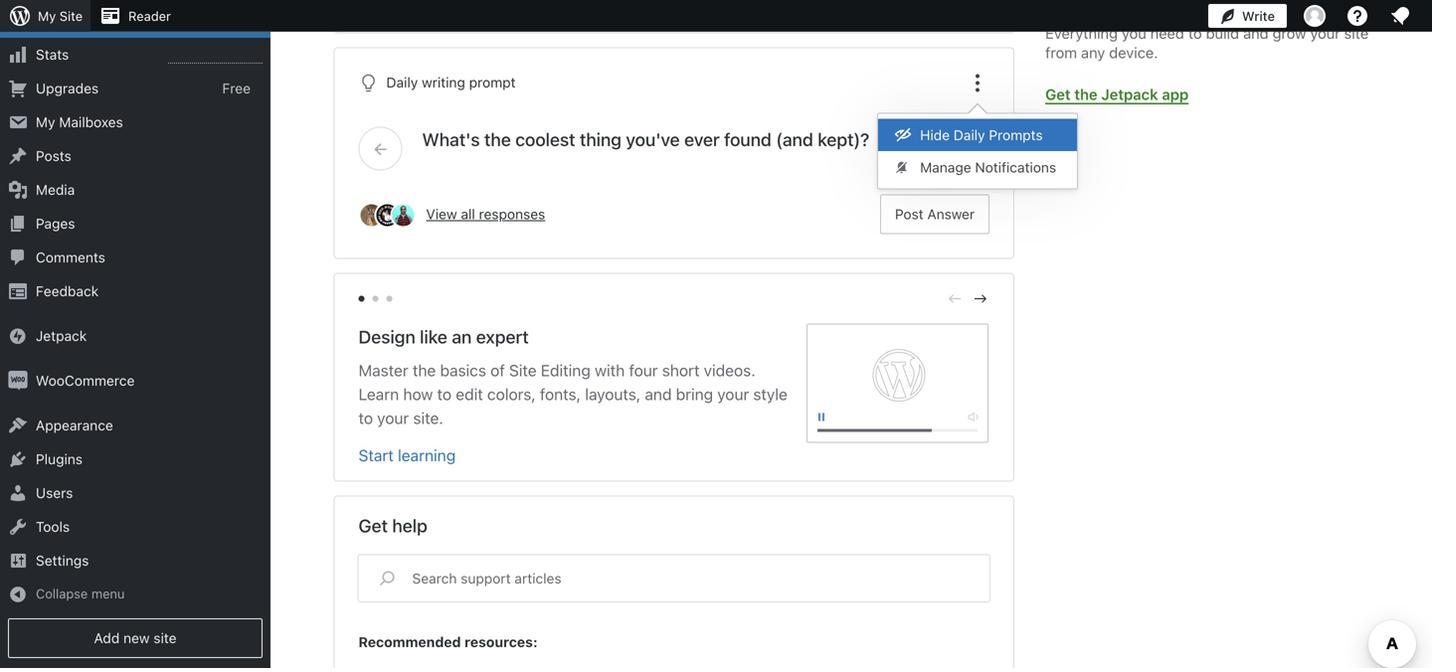 Task type: locate. For each thing, give the bounding box(es) containing it.
the
[[1075, 85, 1098, 103], [485, 129, 511, 150], [413, 361, 436, 380]]

0 vertical spatial the
[[1075, 85, 1098, 103]]

1 vertical spatial daily
[[954, 127, 985, 143]]

recommended resources
[[359, 634, 533, 651]]

the inside master the basics of site editing with four short videos. learn how to edit colors, fonts, layouts, and bring your style to your site.
[[413, 361, 436, 380]]

0 vertical spatial jetpack
[[1102, 85, 1159, 103]]

write link
[[1209, 0, 1287, 32]]

reader link
[[91, 0, 179, 32]]

1 horizontal spatial the
[[485, 129, 511, 150]]

menu containing hide daily prompts
[[879, 114, 1078, 189]]

1 vertical spatial to
[[437, 385, 452, 404]]

plugins link
[[0, 443, 271, 477]]

videos.
[[704, 361, 756, 380]]

1 horizontal spatial site
[[1345, 24, 1369, 42]]

grow
[[1273, 24, 1307, 42]]

thing
[[580, 129, 622, 150]]

answered users image left view
[[375, 202, 400, 228]]

tools link
[[0, 510, 271, 544]]

0 horizontal spatial site
[[154, 630, 177, 647]]

1 vertical spatial and
[[645, 385, 672, 404]]

daily left writing
[[386, 74, 418, 91]]

write
[[1243, 8, 1275, 23]]

jetpack inside "link"
[[36, 328, 87, 344]]

img image inside woocommerce link
[[8, 371, 28, 391]]

add new site
[[94, 630, 177, 647]]

0 vertical spatial to
[[1189, 24, 1202, 42]]

2 horizontal spatial to
[[1189, 24, 1202, 42]]

img image
[[8, 326, 28, 346], [8, 371, 28, 391]]

site right "new" at bottom left
[[154, 630, 177, 647]]

get help
[[359, 515, 428, 537]]

and down four
[[645, 385, 672, 404]]

to left build
[[1189, 24, 1202, 42]]

daily up manage notifications 'link'
[[954, 127, 985, 143]]

1 horizontal spatial jetpack
[[1102, 85, 1159, 103]]

menu inside tooltip
[[879, 114, 1078, 189]]

pages link
[[0, 207, 271, 241]]

writing
[[422, 74, 465, 91]]

post answer link
[[880, 194, 990, 234]]

site right my profile image on the top right
[[1345, 24, 1369, 42]]

jetpack down feedback
[[36, 328, 87, 344]]

from
[[1046, 44, 1077, 61]]

0 horizontal spatial jetpack
[[36, 328, 87, 344]]

users link
[[0, 477, 271, 510]]

jetpack
[[1102, 85, 1159, 103], [36, 328, 87, 344]]

the right what's
[[485, 129, 511, 150]]

0 horizontal spatial the
[[413, 361, 436, 380]]

everything you need to build and grow your site from any device.
[[1046, 24, 1369, 61]]

your down the videos.
[[718, 385, 749, 404]]

site inside 'everything you need to build and grow your site from any device.'
[[1345, 24, 1369, 42]]

site up stats
[[60, 8, 83, 23]]

learning
[[398, 446, 456, 465]]

with
[[595, 361, 625, 380]]

settings
[[36, 553, 89, 569]]

my mailboxes
[[36, 114, 123, 130]]

basics
[[440, 361, 486, 380]]

site inside add new site link
[[154, 630, 177, 647]]

my
[[38, 8, 56, 23], [36, 13, 55, 29], [36, 114, 55, 130]]

0 vertical spatial img image
[[8, 326, 28, 346]]

1 img image from the top
[[8, 326, 28, 346]]

the inside the get the jetpack app link
[[1075, 85, 1098, 103]]

view all responses
[[426, 206, 545, 222]]

colors,
[[487, 385, 536, 404]]

2 img image from the top
[[8, 371, 28, 391]]

resources
[[465, 634, 533, 651]]

expert
[[476, 326, 529, 348]]

highest hourly views 0 image
[[168, 51, 263, 64]]

menu
[[879, 114, 1078, 189]]

0 horizontal spatial to
[[359, 409, 373, 428]]

2 vertical spatial to
[[359, 409, 373, 428]]

help image
[[1346, 4, 1370, 28]]

answered users image left answered users image
[[359, 202, 385, 228]]

my for my home
[[36, 13, 55, 29]]

0 vertical spatial daily
[[386, 74, 418, 91]]

1 vertical spatial the
[[485, 129, 511, 150]]

my home link
[[0, 4, 271, 38]]

None search field
[[359, 556, 990, 602]]

my profile image
[[1304, 5, 1326, 27]]

your down learn in the bottom left of the page
[[377, 409, 409, 428]]

the up how
[[413, 361, 436, 380]]

post answer
[[895, 206, 975, 222]]

1 vertical spatial your
[[718, 385, 749, 404]]

img image inside jetpack "link"
[[8, 326, 28, 346]]

your inside 'everything you need to build and grow your site from any device.'
[[1311, 24, 1341, 42]]

home
[[59, 13, 97, 29]]

bring
[[676, 385, 713, 404]]

tooltip containing hide daily prompts
[[878, 103, 1079, 190]]

1 horizontal spatial and
[[1244, 24, 1269, 42]]

stats link
[[0, 38, 271, 72]]

add new site link
[[8, 619, 263, 659]]

what's
[[422, 129, 480, 150]]

1 horizontal spatial site
[[509, 361, 537, 380]]

new
[[123, 630, 150, 647]]

2 horizontal spatial your
[[1311, 24, 1341, 42]]

collapse menu
[[36, 587, 125, 601]]

my site
[[38, 8, 83, 23]]

all
[[461, 206, 475, 222]]

kept)?
[[818, 129, 870, 150]]

1 answered users image from the left
[[359, 202, 385, 228]]

1 vertical spatial img image
[[8, 371, 28, 391]]

0 vertical spatial site
[[60, 8, 83, 23]]

your
[[1311, 24, 1341, 42], [718, 385, 749, 404], [377, 409, 409, 428]]

settings link
[[0, 544, 271, 578]]

ever
[[685, 129, 720, 150]]

how
[[403, 385, 433, 404]]

answered users image
[[359, 202, 385, 228], [375, 202, 400, 228]]

reader
[[128, 8, 171, 23]]

site
[[60, 8, 83, 23], [509, 361, 537, 380]]

and inside master the basics of site editing with four short videos. learn how to edit colors, fonts, layouts, and bring your style to your site.
[[645, 385, 672, 404]]

0 horizontal spatial and
[[645, 385, 672, 404]]

my home
[[36, 13, 97, 29]]

manage notifications
[[920, 159, 1057, 176]]

plugins
[[36, 451, 83, 468]]

post
[[895, 206, 924, 222]]

posts
[[36, 148, 71, 164]]

1 horizontal spatial daily
[[954, 127, 985, 143]]

2 vertical spatial the
[[413, 361, 436, 380]]

1 horizontal spatial to
[[437, 385, 452, 404]]

search results element
[[335, 602, 1014, 669]]

0 vertical spatial site
[[1345, 24, 1369, 42]]

1 vertical spatial site
[[509, 361, 537, 380]]

to down learn in the bottom left of the page
[[359, 409, 373, 428]]

site
[[1345, 24, 1369, 42], [154, 630, 177, 647]]

my for my mailboxes
[[36, 114, 55, 130]]

appearance link
[[0, 409, 271, 443]]

tooltip
[[878, 103, 1079, 190]]

manage your notifications image
[[1389, 4, 1413, 28]]

to
[[1189, 24, 1202, 42], [437, 385, 452, 404], [359, 409, 373, 428]]

daily
[[386, 74, 418, 91], [954, 127, 985, 143]]

show previous prompt image
[[372, 140, 389, 158]]

and down write on the right top
[[1244, 24, 1269, 42]]

2 horizontal spatial the
[[1075, 85, 1098, 103]]

site right of
[[509, 361, 537, 380]]

you
[[1122, 24, 1147, 42]]

2 vertical spatial your
[[377, 409, 409, 428]]

short
[[662, 361, 700, 380]]

1 vertical spatial jetpack
[[36, 328, 87, 344]]

and
[[1244, 24, 1269, 42], [645, 385, 672, 404]]

jetpack down any device.
[[1102, 85, 1159, 103]]

manage notifications link
[[879, 151, 1078, 184]]

img image for woocommerce
[[8, 371, 28, 391]]

0 vertical spatial and
[[1244, 24, 1269, 42]]

an
[[452, 326, 472, 348]]

1 vertical spatial site
[[154, 630, 177, 647]]

responses
[[479, 206, 545, 222]]

0 vertical spatial your
[[1311, 24, 1341, 42]]

pager controls element
[[359, 290, 990, 308]]

need
[[1151, 24, 1185, 42]]

to left "edit"
[[437, 385, 452, 404]]

the right get
[[1075, 85, 1098, 103]]

your right grow on the top of page
[[1311, 24, 1341, 42]]

comments link
[[0, 241, 271, 275]]

answer
[[928, 206, 975, 222]]

learn
[[359, 385, 399, 404]]

view all responses link
[[426, 204, 870, 225]]



Task type: vqa. For each thing, say whether or not it's contained in the screenshot.
Writing
yes



Task type: describe. For each thing, give the bounding box(es) containing it.
of
[[491, 361, 505, 380]]

get the jetpack app link
[[1046, 82, 1189, 107]]

img image for jetpack
[[8, 326, 28, 346]]

hide
[[920, 127, 950, 143]]

to inside 'everything you need to build and grow your site from any device.'
[[1189, 24, 1202, 42]]

hide daily prompts
[[920, 127, 1043, 143]]

stats
[[36, 46, 69, 63]]

open search image
[[363, 567, 412, 591]]

prompt
[[469, 74, 516, 91]]

pages
[[36, 215, 75, 232]]

design
[[359, 326, 416, 348]]

upgrades
[[36, 80, 99, 97]]

previous image
[[946, 290, 964, 308]]

media link
[[0, 173, 271, 207]]

site.
[[413, 409, 443, 428]]

media
[[36, 182, 75, 198]]

edit
[[456, 385, 483, 404]]

start learning
[[359, 446, 456, 465]]

editing
[[541, 361, 591, 380]]

add
[[94, 630, 120, 647]]

mailboxes
[[59, 114, 123, 130]]

daily inside button
[[954, 127, 985, 143]]

four
[[629, 361, 658, 380]]

jetpack link
[[0, 319, 271, 353]]

start
[[359, 446, 394, 465]]

coolest
[[516, 129, 576, 150]]

build
[[1206, 24, 1240, 42]]

get
[[1046, 85, 1071, 103]]

any device.
[[1081, 44, 1158, 61]]

my for my site
[[38, 8, 56, 23]]

collapse
[[36, 587, 88, 601]]

get the jetpack app
[[1046, 85, 1189, 103]]

feedback link
[[0, 275, 271, 308]]

woocommerce
[[36, 373, 135, 389]]

master the basics of site editing with four short videos. learn how to edit colors, fonts, layouts, and bring your style to your site.
[[359, 361, 788, 428]]

Search search field
[[412, 560, 985, 598]]

free
[[222, 80, 251, 96]]

appearance
[[36, 417, 113, 434]]

and inside 'everything you need to build and grow your site from any device.'
[[1244, 24, 1269, 42]]

collapse menu link
[[0, 578, 271, 611]]

fonts,
[[540, 385, 581, 404]]

0 horizontal spatial site
[[60, 8, 83, 23]]

app
[[1162, 85, 1189, 103]]

comments
[[36, 249, 105, 266]]

0 horizontal spatial daily
[[386, 74, 418, 91]]

posts link
[[0, 139, 271, 173]]

toggle menu image
[[966, 71, 990, 95]]

menu
[[91, 587, 125, 601]]

my mailboxes link
[[0, 106, 271, 139]]

feedback
[[36, 283, 99, 300]]

tools
[[36, 519, 70, 535]]

1 horizontal spatial your
[[718, 385, 749, 404]]

view
[[426, 206, 457, 222]]

layouts,
[[585, 385, 641, 404]]

everything
[[1046, 24, 1118, 42]]

style
[[754, 385, 788, 404]]

2 answered users image from the left
[[375, 202, 400, 228]]

found
[[724, 129, 772, 150]]

design like an expert
[[359, 326, 529, 348]]

you've
[[626, 129, 680, 150]]

show next prompt image
[[959, 140, 977, 158]]

answered users image
[[390, 202, 416, 228]]

the for what's the coolest thing you've ever found (and kept)?
[[485, 129, 511, 150]]

the for master the basics of site editing with four short videos. learn how to edit colors, fonts, layouts, and bring your style to your site.
[[413, 361, 436, 380]]

start learning button
[[359, 446, 456, 465]]

(and
[[776, 129, 814, 150]]

hide daily prompts button
[[879, 119, 1078, 151]]

prompts
[[989, 127, 1043, 143]]

0 horizontal spatial your
[[377, 409, 409, 428]]

next image
[[972, 290, 990, 308]]

users
[[36, 485, 73, 501]]

my site link
[[0, 0, 91, 32]]

site inside master the basics of site editing with four short videos. learn how to edit colors, fonts, layouts, and bring your style to your site.
[[509, 361, 537, 380]]



